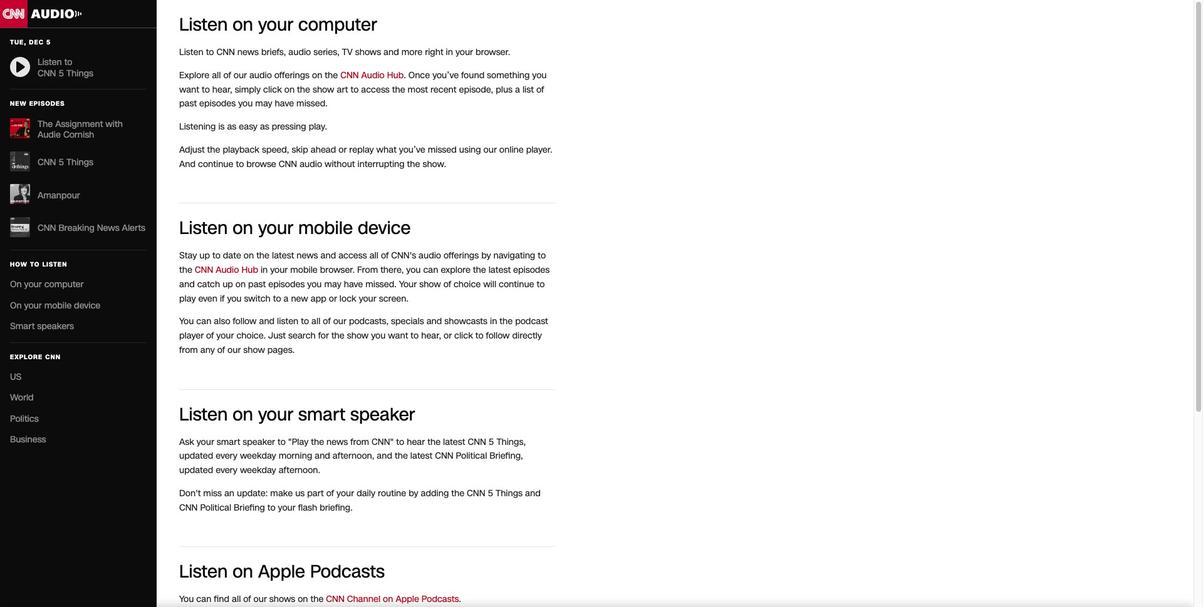 Task type: describe. For each thing, give the bounding box(es) containing it.
date
[[223, 250, 241, 262]]

can inside in your mobile browser. from there, you can explore the latest episodes and catch up on past episodes you may have missed. your show of choice will continue to play even if you switch to a new app or lock your screen.
[[423, 264, 438, 276]]

missed. inside . once you've found something you want to hear, simply click on the show art to access the most recent episode, plus a list of past episodes you may have missed.
[[296, 98, 328, 110]]

our down lock
[[333, 316, 347, 328]]

cnn left things,
[[468, 436, 486, 448]]

all up is
[[212, 69, 221, 81]]

audio up simply
[[249, 69, 272, 81]]

showcasts
[[444, 316, 488, 328]]

can for you can also follow and listen to all of our podcasts, specials and showcasts in the podcast player of your choice. just search for the show you want to hear, or click to follow directly from any of our show pages.
[[196, 316, 211, 328]]

the inside in your mobile browser. from there, you can explore the latest episodes and catch up on past episodes you may have missed. your show of choice will continue to play even if you switch to a new app or lock your screen.
[[473, 264, 486, 276]]

and down cnn"
[[377, 451, 392, 463]]

all inside 'you can also follow and listen to all of our podcasts, specials and showcasts in the podcast player of your choice. just search for the show you want to hear, or click to follow directly from any of our show pages.'
[[311, 316, 320, 328]]

audie
[[38, 129, 61, 141]]

of inside 'don't miss an update: make us part of your daily routine by adding the cnn 5 things and cnn political briefing to your flash briefing.'
[[326, 488, 334, 500]]

politics link
[[10, 413, 147, 425]]

up inside stay up to date on the latest news and access all of cnn's audio offerings by navigating to the
[[199, 250, 210, 262]]

audio up explore all of our audio offerings on the cnn audio hub
[[288, 46, 311, 58]]

of right any
[[217, 345, 225, 356]]

episode,
[[459, 84, 493, 96]]

smart speakers link
[[10, 321, 147, 333]]

cnn breaking news alerts link
[[10, 217, 147, 240]]

cnn up the art
[[340, 69, 359, 81]]

1 vertical spatial device
[[74, 300, 100, 312]]

cnn audio hub
[[195, 264, 258, 276]]

part
[[307, 488, 324, 500]]

new
[[291, 293, 308, 305]]

listen
[[277, 316, 298, 328]]

the down explore all of our audio offerings on the cnn audio hub
[[297, 84, 310, 96]]

business link
[[10, 434, 147, 446]]

listen on your mobile device
[[179, 216, 411, 241]]

news for smart
[[327, 436, 348, 448]]

you down simply
[[238, 98, 253, 110]]

listen to cnn news briefs, audio series, tv shows and more right in your browser.
[[179, 46, 510, 58]]

you can also follow and listen to all of our podcasts, specials and showcasts in the podcast player of your choice. just search for the show you want to hear, or click to follow directly from any of our show pages.
[[179, 316, 548, 356]]

make
[[270, 488, 293, 500]]

business
[[10, 434, 46, 446]]

news for mobile
[[297, 250, 318, 262]]

access inside stay up to date on the latest news and access all of cnn's audio offerings by navigating to the
[[338, 250, 367, 262]]

of inside . once you've found something you want to hear, simply click on the show art to access the most recent episode, plus a list of past episodes you may have missed.
[[536, 84, 544, 96]]

play
[[179, 293, 196, 305]]

episodes inside . once you've found something you want to hear, simply click on the show art to access the most recent episode, plus a list of past episodes you may have missed.
[[199, 98, 236, 110]]

click inside 'you can also follow and listen to all of our podcasts, specials and showcasts in the podcast player of your choice. just search for the show you want to hear, or click to follow directly from any of our show pages.'
[[454, 330, 473, 342]]

pressing
[[272, 121, 306, 133]]

explore for explore cnn
[[10, 353, 43, 362]]

simply
[[235, 84, 261, 96]]

smart speakers
[[10, 321, 74, 333]]

may inside in your mobile browser. from there, you can explore the latest episodes and catch up on past episodes you may have missed. your show of choice will continue to play even if you switch to a new app or lock your screen.
[[324, 279, 341, 291]]

and inside 'don't miss an update: make us part of your daily routine by adding the cnn 5 things and cnn political briefing to your flash briefing.'
[[525, 488, 541, 500]]

on your computer
[[10, 279, 84, 291]]

just
[[268, 330, 286, 342]]

your inside ask your smart speaker to "play the news from cnn" to hear the latest cnn 5 things, updated every weekday morning and afternoon, and the latest cnn political briefing, updated every weekday afternoon.
[[197, 436, 214, 448]]

afternoon.
[[279, 465, 320, 477]]

0 vertical spatial mobile
[[298, 216, 353, 241]]

0 horizontal spatial computer
[[44, 279, 84, 291]]

adjust the playback speed, skip ahead or replay what you've missed using our online player. and continue to browse cnn audio without interrupting the show.
[[179, 144, 552, 170]]

on your mobile device
[[10, 300, 100, 312]]

click inside . once you've found something you want to hear, simply click on the show art to access the most recent episode, plus a list of past episodes you may have missed.
[[263, 84, 282, 96]]

2 weekday from the top
[[240, 465, 276, 477]]

0 vertical spatial follow
[[233, 316, 257, 328]]

all right find
[[232, 594, 241, 606]]

will
[[483, 279, 496, 291]]

the right adjust
[[207, 144, 220, 156]]

past inside in your mobile browser. from there, you can explore the latest episodes and catch up on past episodes you may have missed. your show of choice will continue to play even if you switch to a new app or lock your screen.
[[248, 279, 266, 291]]

you for you can also follow and listen to all of our podcasts, specials and showcasts in the podcast player of your choice. just search for the show you want to hear, or click to follow directly from any of our show pages.
[[179, 316, 194, 328]]

your inside 'you can also follow and listen to all of our podcasts, specials and showcasts in the podcast player of your choice. just search for the show you want to hear, or click to follow directly from any of our show pages.'
[[216, 330, 234, 342]]

things inside "link"
[[66, 157, 93, 169]]

0 horizontal spatial apple
[[258, 560, 305, 585]]

online
[[499, 144, 524, 156]]

stay
[[179, 250, 197, 262]]

our up simply
[[234, 69, 247, 81]]

cnn breaking news alerts
[[38, 222, 145, 234]]

on your computer link
[[10, 279, 147, 291]]

audio inside adjust the playback speed, skip ahead or replay what you've missed using our online player. and continue to browse cnn audio without interrupting the show.
[[300, 158, 322, 170]]

switch
[[244, 293, 271, 305]]

0 horizontal spatial podcasts
[[310, 560, 385, 585]]

missed. inside in your mobile browser. from there, you can explore the latest episodes and catch up on past episodes you may have missed. your show of choice will continue to play even if you switch to a new app or lock your screen.
[[365, 279, 397, 291]]

player.
[[526, 144, 552, 156]]

new
[[10, 100, 27, 108]]

app
[[311, 293, 326, 305]]

the inside 'don't miss an update: make us part of your daily routine by adding the cnn 5 things and cnn political briefing to your flash briefing.'
[[451, 488, 464, 500]]

briefing,
[[490, 451, 523, 463]]

latest inside stay up to date on the latest news and access all of cnn's audio offerings by navigating to the
[[272, 250, 294, 262]]

on for on your computer
[[10, 279, 22, 291]]

browse
[[246, 158, 276, 170]]

you up app
[[307, 279, 322, 291]]

us
[[295, 488, 305, 500]]

and right specials
[[427, 316, 442, 328]]

using
[[459, 144, 481, 156]]

you right if
[[227, 293, 242, 305]]

continue inside adjust the playback speed, skip ahead or replay what you've missed using our online player. and continue to browse cnn audio without interrupting the show.
[[198, 158, 233, 170]]

right
[[425, 46, 443, 58]]

or inside 'you can also follow and listen to all of our podcasts, specials and showcasts in the podcast player of your choice. just search for the show you want to hear, or click to follow directly from any of our show pages.'
[[444, 330, 452, 342]]

show inside . once you've found something you want to hear, simply click on the show art to access the most recent episode, plus a list of past episodes you may have missed.
[[313, 84, 334, 96]]

navigating
[[493, 250, 535, 262]]

search
[[288, 330, 316, 342]]

1 every from the top
[[216, 451, 237, 463]]

recent
[[430, 84, 457, 96]]

1 horizontal spatial follow
[[486, 330, 510, 342]]

briefing
[[234, 502, 265, 514]]

the left most
[[392, 84, 405, 96]]

art
[[337, 84, 348, 96]]

you've inside adjust the playback speed, skip ahead or replay what you've missed using our online player. and continue to browse cnn audio without interrupting the show.
[[399, 144, 425, 156]]

1 horizontal spatial .
[[459, 594, 461, 606]]

1 horizontal spatial computer
[[298, 13, 377, 37]]

of up is
[[223, 69, 231, 81]]

things inside 'don't miss an update: make us part of your daily routine by adding the cnn 5 things and cnn political briefing to your flash briefing.'
[[496, 488, 523, 500]]

us
[[10, 371, 22, 383]]

in inside 'you can also follow and listen to all of our podcasts, specials and showcasts in the podcast player of your choice. just search for the show you want to hear, or click to follow directly from any of our show pages.'
[[490, 316, 497, 328]]

1 vertical spatial podcasts
[[422, 594, 459, 606]]

in your mobile browser. from there, you can explore the latest episodes and catch up on past episodes you may have missed. your show of choice will continue to play even if you switch to a new app or lock your screen.
[[179, 264, 550, 305]]

the up the art
[[325, 69, 338, 81]]

the left "show."
[[407, 158, 420, 170]]

2 updated from the top
[[179, 465, 213, 477]]

your
[[399, 279, 417, 291]]

0 vertical spatial audio
[[361, 69, 385, 81]]

cnn up simply
[[216, 46, 235, 58]]

the down stay
[[179, 264, 192, 276]]

cnn's
[[391, 250, 416, 262]]

don't
[[179, 488, 201, 500]]

there,
[[380, 264, 404, 276]]

1 as from the left
[[227, 121, 236, 133]]

a inside . once you've found something you want to hear, simply click on the show art to access the most recent episode, plus a list of past episodes you may have missed.
[[515, 84, 520, 96]]

something
[[487, 69, 530, 81]]

explore all of our audio offerings on the cnn audio hub
[[179, 69, 404, 81]]

cnn down don't
[[179, 502, 198, 514]]

of up any
[[206, 330, 214, 342]]

smart
[[10, 321, 35, 333]]

the assignment with audie cornish link
[[10, 118, 147, 141]]

the assignment with audie cornish
[[38, 118, 123, 141]]

you up your
[[406, 264, 421, 276]]

politics
[[10, 413, 39, 425]]

and right the morning
[[315, 451, 330, 463]]

playback
[[223, 144, 259, 156]]

show down choice.
[[243, 345, 265, 356]]

access inside . once you've found something you want to hear, simply click on the show art to access the most recent episode, plus a list of past episodes you may have missed.
[[361, 84, 390, 96]]

the right the hear
[[428, 436, 441, 448]]

from inside 'you can also follow and listen to all of our podcasts, specials and showcasts in the podcast player of your choice. just search for the show you want to hear, or click to follow directly from any of our show pages.'
[[179, 345, 198, 356]]

the up the directly
[[500, 316, 513, 328]]

to inside 'don't miss an update: make us part of your daily routine by adding the cnn 5 things and cnn political briefing to your flash briefing.'
[[267, 502, 276, 514]]

of up for
[[323, 316, 331, 328]]

speaker inside ask your smart speaker to "play the news from cnn" to hear the latest cnn 5 things, updated every weekday morning and afternoon, and the latest cnn political briefing, updated every weekday afternoon.
[[243, 436, 275, 448]]

once
[[408, 69, 430, 81]]

cnn inside "link"
[[38, 157, 56, 169]]

adding
[[421, 488, 449, 500]]

1 vertical spatial hub
[[241, 264, 258, 276]]

2 every from the top
[[216, 465, 237, 477]]

channel
[[347, 594, 380, 606]]

list
[[523, 84, 534, 96]]

without
[[325, 158, 355, 170]]

of inside stay up to date on the latest news and access all of cnn's audio offerings by navigating to the
[[381, 250, 389, 262]]

listening
[[179, 121, 216, 133]]

the down the hear
[[395, 451, 408, 463]]

world
[[10, 392, 34, 404]]

and inside in your mobile browser. from there, you can explore the latest episodes and catch up on past episodes you may have missed. your show of choice will continue to play even if you switch to a new app or lock your screen.
[[179, 279, 195, 291]]

show.
[[423, 158, 446, 170]]

specials
[[391, 316, 424, 328]]

listen on your computer
[[179, 13, 377, 37]]

2 vertical spatial episodes
[[268, 279, 305, 291]]

a inside in your mobile browser. from there, you can explore the latest episodes and catch up on past episodes you may have missed. your show of choice will continue to play even if you switch to a new app or lock your screen.
[[284, 293, 289, 305]]

listen for listen to cnn news briefs, audio series, tv shows and more right in your browser.
[[179, 46, 203, 58]]

and up the just
[[259, 316, 275, 328]]

mobile for device
[[44, 300, 72, 312]]

explore for explore all of our audio offerings on the cnn audio hub
[[179, 69, 209, 81]]

cnn down speakers in the bottom left of the page
[[45, 353, 61, 362]]

ahead
[[311, 144, 336, 156]]

1 horizontal spatial apple
[[396, 594, 419, 606]]

offerings inside stay up to date on the latest news and access all of cnn's audio offerings by navigating to the
[[444, 250, 479, 262]]

what
[[376, 144, 397, 156]]

in inside in your mobile browser. from there, you can explore the latest episodes and catch up on past episodes you may have missed. your show of choice will continue to play even if you switch to a new app or lock your screen.
[[261, 264, 268, 276]]

browser. inside in your mobile browser. from there, you can explore the latest episodes and catch up on past episodes you may have missed. your show of choice will continue to play even if you switch to a new app or lock your screen.
[[320, 264, 355, 276]]

cnn"
[[372, 436, 394, 448]]

0 vertical spatial smart
[[298, 403, 345, 427]]

choice
[[454, 279, 481, 291]]

cnn audio hub link for to
[[340, 69, 404, 81]]

episodes
[[29, 100, 65, 108]]

0 horizontal spatial shows
[[269, 594, 295, 606]]

show inside in your mobile browser. from there, you can explore the latest episodes and catch up on past episodes you may have missed. your show of choice will continue to play even if you switch to a new app or lock your screen.
[[419, 279, 441, 291]]

cnn right adding
[[467, 488, 485, 500]]

update:
[[237, 488, 268, 500]]



Task type: locate. For each thing, give the bounding box(es) containing it.
1 vertical spatial offerings
[[444, 250, 479, 262]]

you for you can find all of our shows on the cnn channel on apple podcasts .
[[179, 594, 194, 606]]

up inside in your mobile browser. from there, you can explore the latest episodes and catch up on past episodes you may have missed. your show of choice will continue to play even if you switch to a new app or lock your screen.
[[223, 279, 233, 291]]

replay
[[349, 144, 374, 156]]

2 you from the top
[[179, 594, 194, 606]]

amanpour link
[[10, 184, 147, 207]]

1 weekday from the top
[[240, 451, 276, 463]]

2 as from the left
[[260, 121, 269, 133]]

1 vertical spatial continue
[[499, 279, 534, 291]]

device down on your computer link
[[74, 300, 100, 312]]

. inside . once you've found something you want to hear, simply click on the show art to access the most recent episode, plus a list of past episodes you may have missed.
[[404, 69, 406, 81]]

0 vertical spatial weekday
[[240, 451, 276, 463]]

afternoon,
[[333, 451, 374, 463]]

and left more
[[384, 46, 399, 58]]

have inside in your mobile browser. from there, you can explore the latest episodes and catch up on past episodes you may have missed. your show of choice will continue to play even if you switch to a new app or lock your screen.
[[344, 279, 363, 291]]

2 vertical spatial mobile
[[44, 300, 72, 312]]

briefs,
[[261, 46, 286, 58]]

1 vertical spatial can
[[196, 316, 211, 328]]

offerings
[[274, 69, 310, 81], [444, 250, 479, 262]]

most
[[408, 84, 428, 96]]

may
[[255, 98, 272, 110], [324, 279, 341, 291]]

1 vertical spatial on
[[10, 300, 22, 312]]

cnn left channel
[[326, 594, 345, 606]]

the up will
[[473, 264, 486, 276]]

news up afternoon,
[[327, 436, 348, 448]]

in right 'showcasts'
[[490, 316, 497, 328]]

1 horizontal spatial shows
[[355, 46, 381, 58]]

hear, inside . once you've found something you want to hear, simply click on the show art to access the most recent episode, plus a list of past episodes you may have missed.
[[212, 84, 232, 96]]

all up for
[[311, 316, 320, 328]]

the right for
[[331, 330, 345, 342]]

0 horizontal spatial from
[[179, 345, 198, 356]]

1 updated from the top
[[179, 451, 213, 463]]

from inside ask your smart speaker to "play the news from cnn" to hear the latest cnn 5 things, updated every weekday morning and afternoon, and the latest cnn political briefing, updated every weekday afternoon.
[[350, 436, 369, 448]]

can for you can find all of our shows on the cnn channel on apple podcasts .
[[196, 594, 211, 606]]

1 vertical spatial episodes
[[513, 264, 550, 276]]

daily
[[357, 488, 375, 500]]

0 vertical spatial cnn audio hub link
[[340, 69, 404, 81]]

on inside in your mobile browser. from there, you can explore the latest episodes and catch up on past episodes you may have missed. your show of choice will continue to play even if you switch to a new app or lock your screen.
[[235, 279, 246, 291]]

you inside 'you can also follow and listen to all of our podcasts, specials and showcasts in the podcast player of your choice. just search for the show you want to hear, or click to follow directly from any of our show pages.'
[[179, 316, 194, 328]]

cnn 5 things
[[38, 157, 93, 169]]

you down podcasts,
[[371, 330, 386, 342]]

0 horizontal spatial offerings
[[274, 69, 310, 81]]

show
[[313, 84, 334, 96], [419, 279, 441, 291], [347, 330, 369, 342], [243, 345, 265, 356]]

browser. up something
[[476, 46, 510, 58]]

0 vertical spatial continue
[[198, 158, 233, 170]]

want inside 'you can also follow and listen to all of our podcasts, specials and showcasts in the podcast player of your choice. just search for the show you want to hear, or click to follow directly from any of our show pages.'
[[388, 330, 408, 342]]

device
[[358, 216, 411, 241], [74, 300, 100, 312]]

1 vertical spatial cnn audio hub link
[[195, 264, 258, 276]]

1 vertical spatial a
[[284, 293, 289, 305]]

5 for don't miss an update: make us part of your daily routine by adding the cnn 5 things and cnn political briefing to your flash briefing.
[[488, 488, 493, 500]]

audio
[[361, 69, 385, 81], [216, 264, 239, 276]]

briefing.
[[320, 502, 353, 514]]

1 vertical spatial want
[[388, 330, 408, 342]]

for
[[318, 330, 329, 342]]

find
[[214, 594, 229, 606]]

device up cnn's
[[358, 216, 411, 241]]

explore
[[441, 264, 471, 276]]

cnn channel on apple podcasts link
[[326, 594, 459, 606]]

speaker left "play
[[243, 436, 275, 448]]

you inside 'you can also follow and listen to all of our podcasts, specials and showcasts in the podcast player of your choice. just search for the show you want to hear, or click to follow directly from any of our show pages.'
[[371, 330, 386, 342]]

on for on your mobile device
[[10, 300, 22, 312]]

1 vertical spatial or
[[329, 293, 337, 305]]

can left "also"
[[196, 316, 211, 328]]

by left navigating
[[481, 250, 491, 262]]

easy
[[239, 121, 258, 133]]

1 vertical spatial smart
[[217, 436, 240, 448]]

listen on apple podcasts
[[179, 560, 385, 585]]

mobile inside in your mobile browser. from there, you can explore the latest episodes and catch up on past episodes you may have missed. your show of choice will continue to play even if you switch to a new app or lock your screen.
[[290, 264, 318, 276]]

follow left the directly
[[486, 330, 510, 342]]

0 horizontal spatial things
[[66, 157, 93, 169]]

0 horizontal spatial speaker
[[243, 436, 275, 448]]

cnn audio hub link for on
[[195, 264, 258, 276]]

listen for listen on your mobile device
[[179, 216, 228, 241]]

0 vertical spatial speaker
[[350, 403, 415, 427]]

1 vertical spatial shows
[[269, 594, 295, 606]]

our down the listen on apple podcasts
[[254, 594, 267, 606]]

and
[[179, 158, 196, 170]]

explore
[[179, 69, 209, 81], [10, 353, 43, 362]]

mobile for browser.
[[290, 264, 318, 276]]

all inside stay up to date on the latest news and access all of cnn's audio offerings by navigating to the
[[369, 250, 378, 262]]

of down explore
[[443, 279, 451, 291]]

political inside 'don't miss an update: make us part of your daily routine by adding the cnn 5 things and cnn political briefing to your flash briefing.'
[[200, 502, 231, 514]]

0 horizontal spatial audio
[[216, 264, 239, 276]]

1 horizontal spatial continue
[[499, 279, 534, 291]]

the right "play
[[311, 436, 324, 448]]

political inside ask your smart speaker to "play the news from cnn" to hear the latest cnn 5 things, updated every weekday morning and afternoon, and the latest cnn political briefing, updated every weekday afternoon.
[[456, 451, 487, 463]]

0 horizontal spatial a
[[284, 293, 289, 305]]

episodes down navigating
[[513, 264, 550, 276]]

1 vertical spatial follow
[[486, 330, 510, 342]]

cnn
[[216, 46, 235, 58], [340, 69, 359, 81], [38, 157, 56, 169], [279, 158, 297, 170], [38, 222, 56, 234], [195, 264, 213, 276], [45, 353, 61, 362], [468, 436, 486, 448], [435, 451, 453, 463], [467, 488, 485, 500], [179, 502, 198, 514], [326, 594, 345, 606]]

5 down audie in the top left of the page
[[59, 157, 64, 169]]

hub
[[387, 69, 404, 81], [241, 264, 258, 276]]

1 horizontal spatial up
[[223, 279, 233, 291]]

pages.
[[267, 345, 295, 356]]

things down briefing,
[[496, 488, 523, 500]]

1 horizontal spatial may
[[324, 279, 341, 291]]

1 horizontal spatial a
[[515, 84, 520, 96]]

0 vertical spatial political
[[456, 451, 487, 463]]

of inside in your mobile browser. from there, you can explore the latest episodes and catch up on past episodes you may have missed. your show of choice will continue to play even if you switch to a new app or lock your screen.
[[443, 279, 451, 291]]

weekday up update:
[[240, 465, 276, 477]]

directly
[[512, 330, 542, 342]]

news inside ask your smart speaker to "play the news from cnn" to hear the latest cnn 5 things, updated every weekday morning and afternoon, and the latest cnn political briefing, updated every weekday afternoon.
[[327, 436, 348, 448]]

0 vertical spatial you
[[179, 316, 194, 328]]

and down listen on your mobile device
[[321, 250, 336, 262]]

cnn up catch
[[195, 264, 213, 276]]

episodes
[[199, 98, 236, 110], [513, 264, 550, 276], [268, 279, 305, 291]]

plus
[[496, 84, 513, 96]]

smart inside ask your smart speaker to "play the news from cnn" to hear the latest cnn 5 things, updated every weekday morning and afternoon, and the latest cnn political briefing, updated every weekday afternoon.
[[217, 436, 240, 448]]

an
[[224, 488, 234, 500]]

or right app
[[329, 293, 337, 305]]

past up the switch
[[248, 279, 266, 291]]

updated down ask
[[179, 451, 213, 463]]

1 horizontal spatial hear,
[[421, 330, 441, 342]]

or up without
[[339, 144, 347, 156]]

is
[[218, 121, 225, 133]]

amanpour
[[38, 190, 80, 201]]

can left explore
[[423, 264, 438, 276]]

past
[[179, 98, 197, 110], [248, 279, 266, 291]]

2 vertical spatial or
[[444, 330, 452, 342]]

1 vertical spatial click
[[454, 330, 473, 342]]

1 you from the top
[[179, 316, 194, 328]]

on inside . once you've found something you want to hear, simply click on the show art to access the most recent episode, plus a list of past episodes you may have missed.
[[284, 84, 295, 96]]

latest
[[272, 250, 294, 262], [489, 264, 511, 276], [443, 436, 465, 448], [410, 451, 433, 463]]

hear, left simply
[[212, 84, 232, 96]]

0 vertical spatial can
[[423, 264, 438, 276]]

0 vertical spatial 5
[[59, 157, 64, 169]]

ask
[[179, 436, 194, 448]]

computer up listen to cnn news briefs, audio series, tv shows and more right in your browser.
[[298, 13, 377, 37]]

listen for listen on your smart speaker
[[179, 403, 228, 427]]

have up lock
[[344, 279, 363, 291]]

a left list on the left of page
[[515, 84, 520, 96]]

0 vertical spatial browser.
[[476, 46, 510, 58]]

ask your smart speaker to "play the news from cnn" to hear the latest cnn 5 things, updated every weekday morning and afternoon, and the latest cnn political briefing, updated every weekday afternoon.
[[179, 436, 526, 477]]

or down 'showcasts'
[[444, 330, 452, 342]]

audio down listen to cnn news briefs, audio series, tv shows and more right in your browser.
[[361, 69, 385, 81]]

1 vertical spatial speaker
[[243, 436, 275, 448]]

latest inside in your mobile browser. from there, you can explore the latest episodes and catch up on past episodes you may have missed. your show of choice will continue to play even if you switch to a new app or lock your screen.
[[489, 264, 511, 276]]

you up list on the left of page
[[532, 69, 547, 81]]

5 inside "link"
[[59, 157, 64, 169]]

or inside adjust the playback speed, skip ahead or replay what you've missed using our online player. and continue to browse cnn audio without interrupting the show.
[[339, 144, 347, 156]]

episodes up new
[[268, 279, 305, 291]]

0 horizontal spatial click
[[263, 84, 282, 96]]

by inside stay up to date on the latest news and access all of cnn's audio offerings by navigating to the
[[481, 250, 491, 262]]

you
[[532, 69, 547, 81], [238, 98, 253, 110], [406, 264, 421, 276], [307, 279, 322, 291], [227, 293, 242, 305], [371, 330, 386, 342]]

1 horizontal spatial smart
[[298, 403, 345, 427]]

latest right the hear
[[443, 436, 465, 448]]

1 vertical spatial in
[[261, 264, 268, 276]]

cnn down audie in the top left of the page
[[38, 157, 56, 169]]

shows down the listen on apple podcasts
[[269, 594, 295, 606]]

things,
[[497, 436, 526, 448]]

you left find
[[179, 594, 194, 606]]

to inside adjust the playback speed, skip ahead or replay what you've missed using our online player. and continue to browse cnn audio without interrupting the show.
[[236, 158, 244, 170]]

you can find all of our shows on the cnn channel on apple podcasts .
[[179, 594, 461, 606]]

0 vertical spatial news
[[237, 46, 259, 58]]

from
[[179, 345, 198, 356], [350, 436, 369, 448]]

can left find
[[196, 594, 211, 606]]

news left briefs,
[[237, 46, 259, 58]]

0 horizontal spatial explore
[[10, 353, 43, 362]]

podcast
[[515, 316, 548, 328]]

on your mobile device link
[[10, 300, 147, 312]]

1 horizontal spatial past
[[248, 279, 266, 291]]

0 horizontal spatial you've
[[399, 144, 425, 156]]

continue inside in your mobile browser. from there, you can explore the latest episodes and catch up on past episodes you may have missed. your show of choice will continue to play even if you switch to a new app or lock your screen.
[[499, 279, 534, 291]]

have inside . once you've found something you want to hear, simply click on the show art to access the most recent episode, plus a list of past episodes you may have missed.
[[275, 98, 294, 110]]

audio
[[288, 46, 311, 58], [249, 69, 272, 81], [300, 158, 322, 170], [419, 250, 441, 262]]

0 vertical spatial device
[[358, 216, 411, 241]]

mobile up speakers in the bottom left of the page
[[44, 300, 72, 312]]

browser. left 'from'
[[320, 264, 355, 276]]

can inside 'you can also follow and listen to all of our podcasts, specials and showcasts in the podcast player of your choice. just search for the show you want to hear, or click to follow directly from any of our show pages.'
[[196, 316, 211, 328]]

continue right will
[[499, 279, 534, 291]]

mobile up new
[[290, 264, 318, 276]]

us link
[[10, 371, 147, 383]]

1 on from the top
[[10, 279, 22, 291]]

our right using
[[484, 144, 497, 156]]

0 horizontal spatial news
[[237, 46, 259, 58]]

a left new
[[284, 293, 289, 305]]

1 vertical spatial missed.
[[365, 279, 397, 291]]

0 vertical spatial podcasts
[[310, 560, 385, 585]]

explore up us
[[10, 353, 43, 362]]

any
[[200, 345, 215, 356]]

past up listening
[[179, 98, 197, 110]]

hub left once
[[387, 69, 404, 81]]

1 vertical spatial mobile
[[290, 264, 318, 276]]

access
[[361, 84, 390, 96], [338, 250, 367, 262]]

our inside adjust the playback speed, skip ahead or replay what you've missed using our online player. and continue to browse cnn audio without interrupting the show.
[[484, 144, 497, 156]]

player
[[179, 330, 204, 342]]

1 vertical spatial every
[[216, 465, 237, 477]]

of
[[223, 69, 231, 81], [536, 84, 544, 96], [381, 250, 389, 262], [443, 279, 451, 291], [323, 316, 331, 328], [206, 330, 214, 342], [217, 345, 225, 356], [326, 488, 334, 500], [243, 594, 251, 606]]

0 vertical spatial missed.
[[296, 98, 328, 110]]

weekday left the morning
[[240, 451, 276, 463]]

stay up to date on the latest news and access all of cnn's audio offerings by navigating to the
[[179, 250, 546, 276]]

1 vertical spatial by
[[409, 488, 418, 500]]

0 horizontal spatial continue
[[198, 158, 233, 170]]

news down listen on your mobile device
[[297, 250, 318, 262]]

in right right
[[446, 46, 453, 58]]

and inside stay up to date on the latest news and access all of cnn's audio offerings by navigating to the
[[321, 250, 336, 262]]

want
[[179, 84, 199, 96], [388, 330, 408, 342]]

latest up will
[[489, 264, 511, 276]]

by
[[481, 250, 491, 262], [409, 488, 418, 500]]

on up smart
[[10, 300, 22, 312]]

weekday
[[240, 451, 276, 463], [240, 465, 276, 477]]

cnn left breaking
[[38, 222, 56, 234]]

the right adding
[[451, 488, 464, 500]]

or inside in your mobile browser. from there, you can explore the latest episodes and catch up on past episodes you may have missed. your show of choice will continue to play even if you switch to a new app or lock your screen.
[[329, 293, 337, 305]]

our down choice.
[[228, 345, 241, 356]]

click down 'showcasts'
[[454, 330, 473, 342]]

latest down the hear
[[410, 451, 433, 463]]

how
[[10, 261, 27, 269]]

5 inside ask your smart speaker to "play the news from cnn" to hear the latest cnn 5 things, updated every weekday morning and afternoon, and the latest cnn political briefing, updated every weekday afternoon.
[[489, 436, 494, 448]]

5 inside 'don't miss an update: make us part of your daily routine by adding the cnn 5 things and cnn political briefing to your flash briefing.'
[[488, 488, 493, 500]]

how to listen
[[10, 261, 67, 269]]

lock
[[340, 293, 356, 305]]

political down "miss" in the left bottom of the page
[[200, 502, 231, 514]]

show down podcasts,
[[347, 330, 369, 342]]

flash
[[298, 502, 317, 514]]

to
[[206, 46, 214, 58], [202, 84, 210, 96], [351, 84, 359, 96], [236, 158, 244, 170], [212, 250, 220, 262], [538, 250, 546, 262], [537, 279, 545, 291], [273, 293, 281, 305], [301, 316, 309, 328], [411, 330, 419, 342], [475, 330, 484, 342], [278, 436, 286, 448], [396, 436, 404, 448], [267, 502, 276, 514]]

by inside 'don't miss an update: make us part of your daily routine by adding the cnn 5 things and cnn political briefing to your flash briefing.'
[[409, 488, 418, 500]]

. once you've found something you want to hear, simply click on the show art to access the most recent episode, plus a list of past episodes you may have missed.
[[179, 69, 547, 110]]

world link
[[10, 392, 147, 404]]

listen for listen on your computer
[[179, 13, 228, 37]]

0 horizontal spatial smart
[[217, 436, 240, 448]]

from
[[357, 264, 378, 276]]

of up there,
[[381, 250, 389, 262]]

continue down adjust
[[198, 158, 233, 170]]

play.
[[309, 121, 327, 133]]

up down cnn audio hub
[[223, 279, 233, 291]]

cnn up adding
[[435, 451, 453, 463]]

2 horizontal spatial in
[[490, 316, 497, 328]]

the
[[325, 69, 338, 81], [297, 84, 310, 96], [392, 84, 405, 96], [207, 144, 220, 156], [407, 158, 420, 170], [256, 250, 269, 262], [179, 264, 192, 276], [473, 264, 486, 276], [500, 316, 513, 328], [331, 330, 345, 342], [311, 436, 324, 448], [428, 436, 441, 448], [395, 451, 408, 463], [451, 488, 464, 500], [310, 594, 324, 606]]

want inside . once you've found something you want to hear, simply click on the show art to access the most recent episode, plus a list of past episodes you may have missed.
[[179, 84, 199, 96]]

1 horizontal spatial missed.
[[365, 279, 397, 291]]

1 horizontal spatial in
[[446, 46, 453, 58]]

0 vertical spatial on
[[10, 279, 22, 291]]

1 horizontal spatial hub
[[387, 69, 404, 81]]

0 vertical spatial you've
[[432, 69, 459, 81]]

0 vertical spatial .
[[404, 69, 406, 81]]

1 vertical spatial up
[[223, 279, 233, 291]]

1 horizontal spatial explore
[[179, 69, 209, 81]]

0 horizontal spatial past
[[179, 98, 197, 110]]

2 vertical spatial news
[[327, 436, 348, 448]]

news
[[237, 46, 259, 58], [297, 250, 318, 262], [327, 436, 348, 448]]

1 horizontal spatial click
[[454, 330, 473, 342]]

1 vertical spatial .
[[459, 594, 461, 606]]

apple up you can find all of our shows on the cnn channel on apple podcasts .
[[258, 560, 305, 585]]

1 horizontal spatial cnn audio hub link
[[340, 69, 404, 81]]

speakers
[[37, 321, 74, 333]]

past inside . once you've found something you want to hear, simply click on the show art to access the most recent episode, plus a list of past episodes you may have missed.
[[179, 98, 197, 110]]

missed
[[428, 144, 457, 156]]

5 for ask your smart speaker to "play the news from cnn" to hear the latest cnn 5 things, updated every weekday morning and afternoon, and the latest cnn political briefing, updated every weekday afternoon.
[[489, 436, 494, 448]]

0 vertical spatial updated
[[179, 451, 213, 463]]

speaker up cnn"
[[350, 403, 415, 427]]

hear,
[[212, 84, 232, 96], [421, 330, 441, 342]]

political
[[456, 451, 487, 463], [200, 502, 231, 514]]

of right the part
[[326, 488, 334, 500]]

0 horizontal spatial by
[[409, 488, 418, 500]]

news inside stay up to date on the latest news and access all of cnn's audio offerings by navigating to the
[[297, 250, 318, 262]]

may down simply
[[255, 98, 272, 110]]

hear, inside 'you can also follow and listen to all of our podcasts, specials and showcasts in the podcast player of your choice. just search for the show you want to hear, or click to follow directly from any of our show pages.'
[[421, 330, 441, 342]]

cornish
[[63, 129, 94, 141]]

access up 'from'
[[338, 250, 367, 262]]

0 horizontal spatial cnn audio hub link
[[195, 264, 258, 276]]

0 vertical spatial hear,
[[212, 84, 232, 96]]

may inside . once you've found something you want to hear, simply click on the show art to access the most recent episode, plus a list of past episodes you may have missed.
[[255, 98, 272, 110]]

alerts
[[122, 222, 145, 234]]

1 horizontal spatial audio
[[361, 69, 385, 81]]

browser.
[[476, 46, 510, 58], [320, 264, 355, 276]]

0 horizontal spatial hear,
[[212, 84, 232, 96]]

choice.
[[237, 330, 266, 342]]

things
[[66, 157, 93, 169], [496, 488, 523, 500]]

0 horizontal spatial may
[[255, 98, 272, 110]]

1 horizontal spatial things
[[496, 488, 523, 500]]

listen for listen on apple podcasts
[[179, 560, 228, 585]]

1 horizontal spatial political
[[456, 451, 487, 463]]

2 horizontal spatial episodes
[[513, 264, 550, 276]]

1 vertical spatial audio
[[216, 264, 239, 276]]

on inside stay up to date on the latest news and access all of cnn's audio offerings by navigating to the
[[244, 250, 254, 262]]

audio down skip
[[300, 158, 322, 170]]

you've
[[432, 69, 459, 81], [399, 144, 425, 156]]

the down the listen on apple podcasts
[[310, 594, 324, 606]]

apple right channel
[[396, 594, 419, 606]]

of right find
[[243, 594, 251, 606]]

0 vertical spatial may
[[255, 98, 272, 110]]

also
[[214, 316, 230, 328]]

as right is
[[227, 121, 236, 133]]

0 horizontal spatial hub
[[241, 264, 258, 276]]

1 horizontal spatial have
[[344, 279, 363, 291]]

have up pressing at the left top
[[275, 98, 294, 110]]

0 vertical spatial up
[[199, 250, 210, 262]]

2 on from the top
[[10, 300, 22, 312]]

1 vertical spatial access
[[338, 250, 367, 262]]

1 vertical spatial have
[[344, 279, 363, 291]]

new episodes
[[10, 100, 65, 108]]

0 horizontal spatial device
[[74, 300, 100, 312]]

5 down briefing,
[[488, 488, 493, 500]]

1 horizontal spatial podcasts
[[422, 594, 459, 606]]

0 vertical spatial in
[[446, 46, 453, 58]]

hear, down specials
[[421, 330, 441, 342]]

0 vertical spatial every
[[216, 451, 237, 463]]

1 horizontal spatial news
[[297, 250, 318, 262]]

0 vertical spatial shows
[[355, 46, 381, 58]]

hub up the switch
[[241, 264, 258, 276]]

1 horizontal spatial speaker
[[350, 403, 415, 427]]

cnn inside adjust the playback speed, skip ahead or replay what you've missed using our online player. and continue to browse cnn audio without interrupting the show.
[[279, 158, 297, 170]]

2 vertical spatial in
[[490, 316, 497, 328]]

and
[[384, 46, 399, 58], [321, 250, 336, 262], [179, 279, 195, 291], [259, 316, 275, 328], [427, 316, 442, 328], [315, 451, 330, 463], [377, 451, 392, 463], [525, 488, 541, 500]]

missed. down there,
[[365, 279, 397, 291]]

the right date
[[256, 250, 269, 262]]

1 horizontal spatial as
[[260, 121, 269, 133]]

assignment
[[55, 118, 103, 130]]

if
[[220, 293, 225, 305]]

.
[[404, 69, 406, 81], [459, 594, 461, 606]]

and down things,
[[525, 488, 541, 500]]

audio inside stay up to date on the latest news and access all of cnn's audio offerings by navigating to the
[[419, 250, 441, 262]]

0 vertical spatial have
[[275, 98, 294, 110]]

series,
[[313, 46, 340, 58]]

mobile
[[298, 216, 353, 241], [290, 264, 318, 276], [44, 300, 72, 312]]

you've inside . once you've found something you want to hear, simply click on the show art to access the most recent episode, plus a list of past episodes you may have missed.
[[432, 69, 459, 81]]

even
[[198, 293, 217, 305]]

by left adding
[[409, 488, 418, 500]]



Task type: vqa. For each thing, say whether or not it's contained in the screenshot.
bottom .
yes



